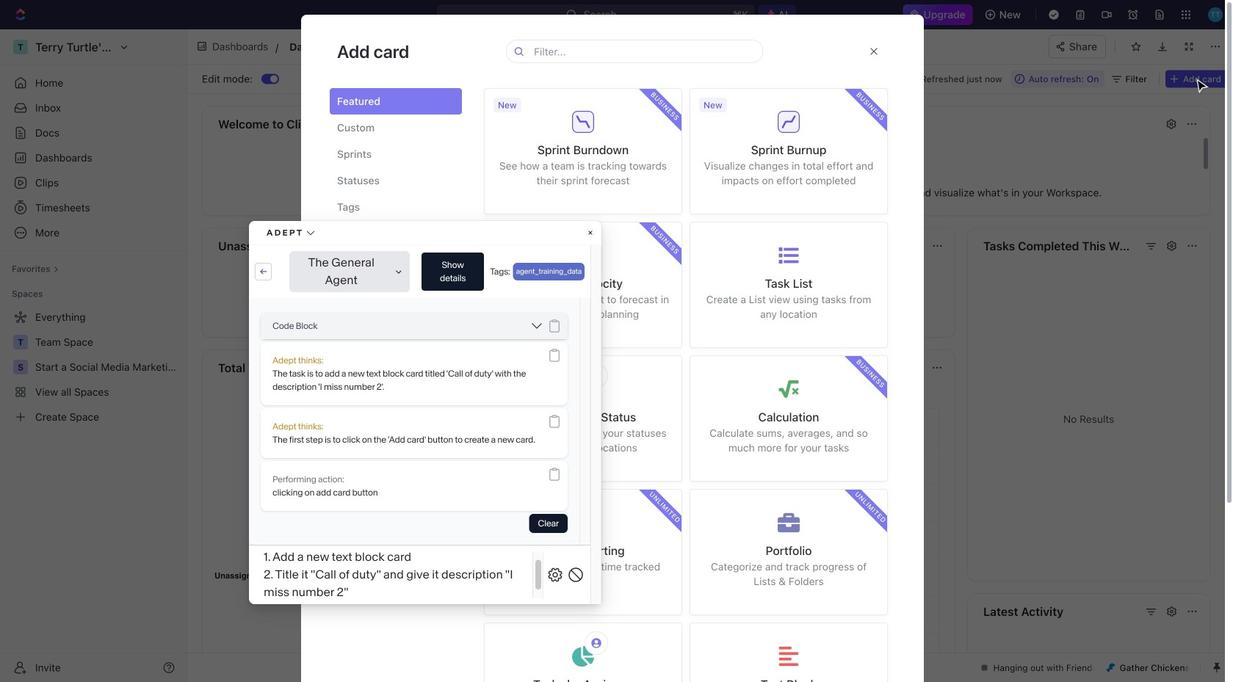 Task type: describe. For each thing, give the bounding box(es) containing it.
tree inside sidebar navigation
[[6, 306, 181, 429]]

Filter... text field
[[534, 40, 759, 62]]

sidebar navigation
[[0, 29, 187, 683]]



Task type: vqa. For each thing, say whether or not it's contained in the screenshot.
first wifi icon from the bottom of the Sidebar navigation
no



Task type: locate. For each thing, give the bounding box(es) containing it.
tree
[[6, 306, 181, 429]]

drumstick bite image
[[1107, 664, 1116, 673]]

None text field
[[290, 38, 610, 56]]



